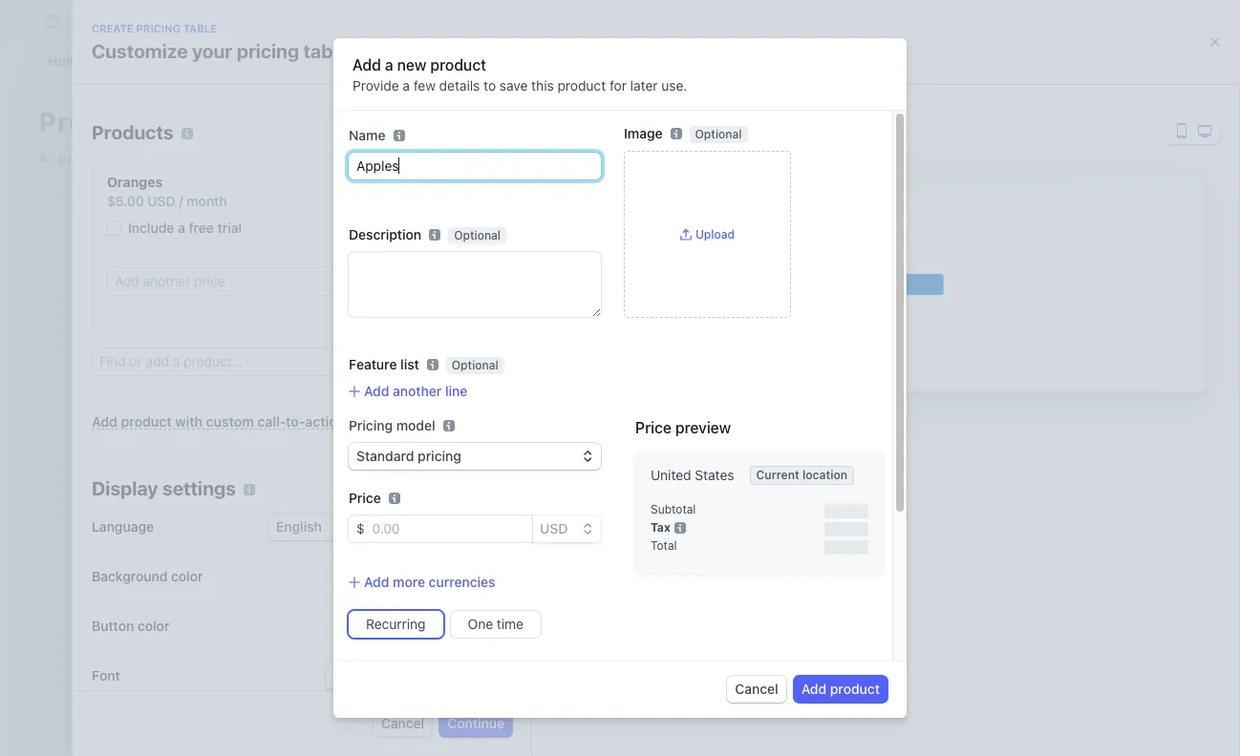 Task type: vqa. For each thing, say whether or not it's contained in the screenshot.
Language
yes



Task type: locate. For each thing, give the bounding box(es) containing it.
a up branded,
[[467, 440, 478, 462]]

edit product button
[[389, 172, 483, 192]]

remaining for 3 products remaining
[[445, 383, 498, 398]]

currencies
[[429, 574, 496, 591]]

0 vertical spatial your
[[192, 40, 232, 62]]

color right background
[[171, 569, 203, 585]]

add another line button
[[349, 382, 468, 401]]

1 horizontal spatial color
[[171, 569, 203, 585]]

pricing
[[136, 22, 181, 34], [237, 40, 299, 62], [482, 440, 545, 462], [588, 470, 630, 486], [475, 535, 519, 551]]

product
[[430, 56, 487, 74], [558, 77, 606, 94], [433, 173, 483, 189], [121, 414, 172, 430], [830, 681, 880, 698]]

to-
[[286, 414, 305, 430]]

price up $ in the bottom left of the page
[[349, 490, 381, 507]]

None text field
[[349, 252, 601, 317]]

create inside create pricing table customize your pricing table
[[92, 22, 133, 34]]

optional for image
[[695, 127, 742, 141]]

create a pricing table create a branded, responsive pricing table to embed on your website.
[[403, 440, 777, 505]]

table
[[183, 22, 217, 34], [303, 40, 349, 62], [549, 440, 595, 462], [634, 470, 665, 486], [522, 535, 554, 551]]

font
[[92, 668, 120, 684]]

remaining up info element
[[445, 383, 498, 398]]

your right the on at the right bottom of page
[[750, 470, 777, 486]]

a for add
[[385, 56, 393, 74]]

remaining right prices
[[430, 303, 483, 317]]

add inside the add another line button
[[364, 383, 389, 400]]

create up currencies
[[430, 535, 472, 551]]

create down info icon
[[403, 440, 463, 462]]

0 vertical spatial color
[[171, 569, 203, 585]]

button
[[349, 414, 391, 430]]

optional
[[695, 127, 742, 141], [454, 228, 501, 243], [452, 358, 499, 373]]

your inside create pricing table customize your pricing table
[[192, 40, 232, 62]]

a for create
[[467, 440, 478, 462]]

continue
[[448, 716, 505, 732]]

line
[[445, 383, 468, 400]]

cancel button down period
[[374, 711, 432, 738]]

color
[[171, 569, 203, 585], [138, 618, 170, 635]]

branded,
[[458, 470, 514, 486]]

1 horizontal spatial cancel button
[[728, 677, 786, 703]]

display settings
[[92, 478, 236, 500]]

products
[[38, 106, 163, 138], [92, 121, 174, 143]]

2 vertical spatial optional
[[452, 358, 499, 373]]

location
[[803, 468, 848, 483]]

price left preview
[[636, 420, 672, 437]]

one
[[468, 617, 493, 633]]

price
[[636, 420, 672, 437], [349, 490, 381, 507]]

0 vertical spatial to
[[484, 77, 496, 94]]

create up customize
[[92, 22, 133, 34]]

cancel button
[[728, 677, 786, 703], [374, 711, 432, 738]]

3
[[383, 383, 390, 398]]

info element
[[443, 421, 455, 432]]

color right the button
[[138, 618, 170, 635]]

0 horizontal spatial your
[[192, 40, 232, 62]]

more
[[393, 574, 425, 591]]

united states
[[651, 467, 735, 484]]

a for include
[[178, 220, 185, 236]]

details
[[439, 77, 480, 94]]

add for currencies
[[364, 574, 389, 591]]

action
[[305, 414, 345, 430]]

a up website.
[[448, 470, 455, 486]]

1 horizontal spatial your
[[750, 470, 777, 486]]

cancel down period
[[381, 716, 425, 732]]

0 vertical spatial cancel
[[735, 681, 779, 698]]

add inside add more currencies button
[[364, 574, 389, 591]]

time
[[497, 617, 524, 633]]

0 vertical spatial optional
[[695, 127, 742, 141]]

0 vertical spatial remaining
[[430, 303, 483, 317]]

a left free
[[178, 220, 185, 236]]

pricing model
[[349, 418, 435, 434]]

table up responsive
[[549, 440, 595, 462]]

settings
[[162, 478, 236, 500]]

1 vertical spatial your
[[750, 470, 777, 486]]

cancel left add product
[[735, 681, 779, 698]]

1 vertical spatial to
[[668, 470, 681, 486]]

preview
[[551, 121, 623, 143]]

name
[[349, 127, 386, 143]]

to
[[484, 77, 496, 94], [668, 470, 681, 486]]

add a new product provide a few details to save this product for later use.
[[353, 56, 688, 94]]

1 horizontal spatial cancel
[[735, 681, 779, 698]]

n
[[566, 536, 574, 550]]

add product button
[[794, 677, 888, 703]]

language
[[92, 519, 154, 535]]

new
[[397, 56, 427, 74]]

1 vertical spatial cancel button
[[374, 711, 432, 738]]

0 horizontal spatial to
[[484, 77, 496, 94]]

your right customize
[[192, 40, 232, 62]]

embed
[[684, 470, 727, 486]]

1 vertical spatial optional
[[454, 228, 501, 243]]

to inside the create a pricing table create a branded, responsive pricing table to embed on your website.
[[668, 470, 681, 486]]

table up subtotal
[[634, 470, 665, 486]]

1 vertical spatial price
[[349, 490, 381, 507]]

trial
[[218, 220, 242, 236]]

optional right "image"
[[695, 127, 742, 141]]

billing
[[349, 659, 387, 675]]

usd
[[148, 193, 176, 209]]

Premium Plan, sunglasses, etc. text field
[[349, 153, 601, 180]]

custom
[[206, 414, 254, 430]]

0 horizontal spatial price
[[349, 490, 381, 507]]

remaining
[[430, 303, 483, 317], [445, 383, 498, 398]]

optional up line
[[452, 358, 499, 373]]

0 horizontal spatial cancel
[[381, 716, 425, 732]]

color for background color
[[171, 569, 203, 585]]

cancel button left add product button
[[728, 677, 786, 703]]

0 vertical spatial cancel button
[[728, 677, 786, 703]]

continue button
[[440, 711, 512, 738]]

1 vertical spatial remaining
[[445, 383, 498, 398]]

add for with
[[92, 414, 118, 430]]

current
[[757, 468, 800, 483]]

a
[[385, 56, 393, 74], [403, 77, 410, 94], [178, 220, 185, 236], [467, 440, 478, 462], [448, 470, 455, 486]]

add
[[353, 56, 381, 74], [364, 383, 389, 400], [92, 414, 118, 430], [364, 574, 389, 591], [802, 681, 827, 698]]

one time
[[468, 617, 524, 633]]

to left embed
[[668, 470, 681, 486]]

add inside add a new product provide a few details to save this product for later use.
[[353, 56, 381, 74]]

to left the save
[[484, 77, 496, 94]]

1 vertical spatial color
[[138, 618, 170, 635]]

this
[[532, 77, 554, 94]]

0 vertical spatial price
[[636, 420, 672, 437]]

a left new
[[385, 56, 393, 74]]

add inside add product button
[[802, 681, 827, 698]]

1 horizontal spatial price
[[636, 420, 672, 437]]

1 horizontal spatial to
[[668, 470, 681, 486]]

pricing
[[349, 418, 393, 434]]

optional down edit product
[[454, 228, 501, 243]]

to inside add a new product provide a few details to save this product for later use.
[[484, 77, 496, 94]]

1 vertical spatial cancel
[[381, 716, 425, 732]]

edit
[[405, 173, 429, 189]]

0 horizontal spatial color
[[138, 618, 170, 635]]



Task type: describe. For each thing, give the bounding box(es) containing it.
/
[[179, 193, 183, 209]]

another
[[393, 383, 442, 400]]

subtotal
[[651, 503, 696, 517]]

with
[[175, 414, 203, 430]]

preview
[[676, 420, 731, 437]]

price preview
[[636, 420, 731, 437]]

0 horizontal spatial cancel button
[[374, 711, 432, 738]]

prices
[[393, 303, 426, 317]]

2 prices remaining
[[383, 303, 483, 317]]

$ button
[[349, 516, 365, 543]]

color for button color
[[138, 618, 170, 635]]

product for add product with custom call-to-action button
[[121, 414, 172, 430]]

call-
[[257, 414, 286, 430]]

display
[[92, 478, 158, 500]]

recurring
[[366, 617, 426, 633]]

add more currencies
[[364, 574, 496, 591]]

create pricing table customize your pricing table
[[92, 22, 349, 62]]

add for line
[[364, 383, 389, 400]]

table up customize
[[183, 22, 217, 34]]

period
[[391, 659, 431, 675]]

feature
[[349, 356, 397, 373]]

image
[[624, 125, 663, 141]]

create for create pricing table customize your pricing table
[[92, 22, 133, 34]]

total
[[651, 539, 677, 553]]

add product
[[802, 681, 880, 698]]

description
[[349, 227, 422, 243]]

later
[[630, 77, 658, 94]]

add another line
[[364, 383, 468, 400]]

upload button
[[680, 227, 735, 242]]

create pricing table
[[430, 535, 554, 551]]

current location
[[757, 468, 848, 483]]

add product with custom call-to-action button button
[[92, 414, 391, 430]]

tax
[[651, 521, 671, 535]]

month
[[187, 193, 227, 209]]

responsive
[[517, 470, 584, 486]]

website.
[[403, 489, 454, 505]]

upload
[[696, 227, 735, 241]]

2
[[383, 303, 390, 317]]

feature list
[[349, 356, 419, 373]]

a left few
[[403, 77, 410, 94]]

include
[[128, 220, 174, 236]]

cancel for left cancel 'button'
[[381, 716, 425, 732]]

for
[[610, 77, 627, 94]]

table left n
[[522, 535, 554, 551]]

use.
[[662, 77, 688, 94]]

edit product
[[405, 173, 483, 189]]

info image
[[443, 421, 455, 432]]

provide
[[353, 77, 399, 94]]

oranges
[[107, 174, 163, 190]]

model
[[396, 418, 435, 434]]

background color
[[92, 569, 203, 585]]

product for add product
[[830, 681, 880, 698]]

create for create a pricing table create a branded, responsive pricing table to embed on your website.
[[403, 440, 463, 462]]

free
[[189, 220, 214, 236]]

3 products remaining
[[383, 383, 498, 398]]

$5.00
[[107, 193, 144, 209]]

button color
[[92, 618, 170, 635]]

price for price
[[349, 490, 381, 507]]

optional for feature list
[[452, 358, 499, 373]]

billing period
[[349, 659, 431, 675]]

products
[[393, 383, 442, 398]]

button
[[92, 618, 134, 635]]

united
[[651, 467, 692, 484]]

price for price preview
[[636, 420, 672, 437]]

remaining for 2 prices remaining
[[430, 303, 483, 317]]

info image
[[675, 522, 686, 534]]

customize
[[92, 40, 188, 62]]

save
[[500, 77, 528, 94]]

include a free trial
[[128, 220, 242, 236]]

cancel for right cancel 'button'
[[735, 681, 779, 698]]

product for edit product
[[433, 173, 483, 189]]

$
[[356, 521, 365, 537]]

table left new
[[303, 40, 349, 62]]

create up website.
[[403, 470, 444, 486]]

list
[[401, 356, 419, 373]]

0.00 text field
[[365, 516, 532, 543]]

add product with custom call-to-action button
[[92, 414, 391, 430]]

on
[[731, 470, 746, 486]]

create for create pricing table
[[430, 535, 472, 551]]

few
[[414, 77, 436, 94]]

states
[[695, 467, 735, 484]]

optional for description
[[454, 228, 501, 243]]

oranges $5.00 usd / month
[[107, 174, 227, 209]]

your inside the create a pricing table create a branded, responsive pricing table to embed on your website.
[[750, 470, 777, 486]]

add for new
[[353, 56, 381, 74]]

background
[[92, 569, 168, 585]]

add more currencies button
[[349, 573, 496, 593]]



